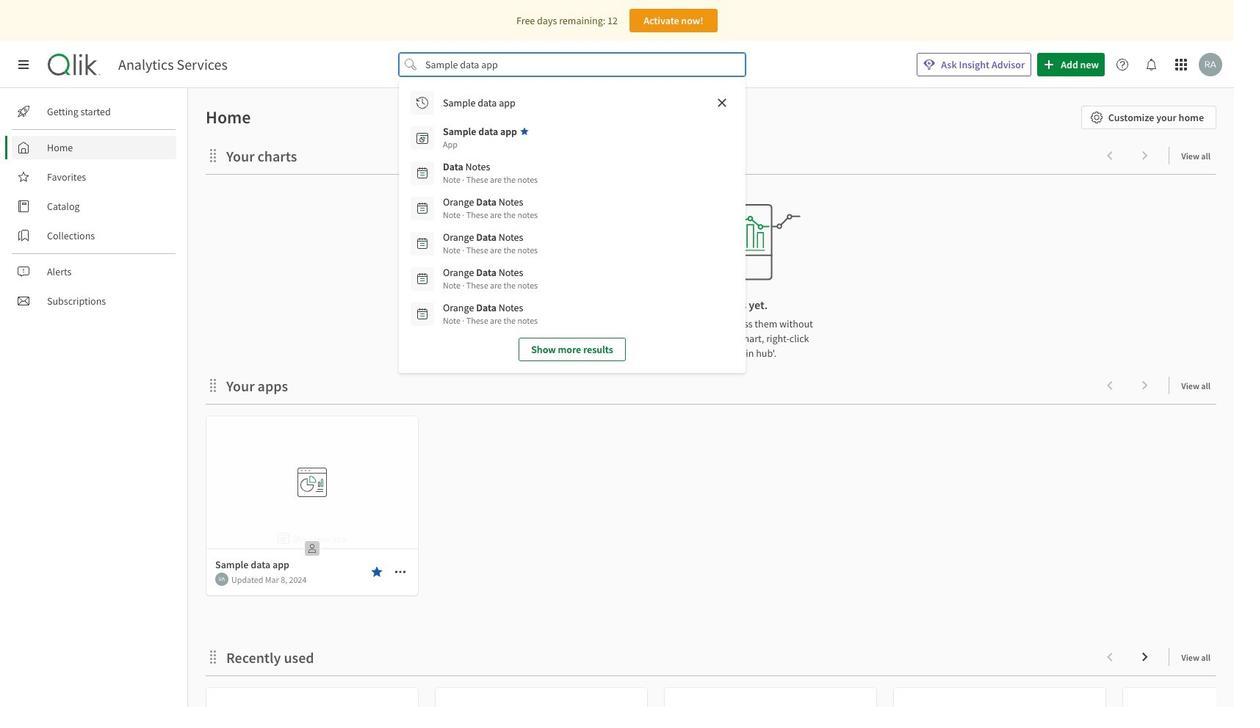 Task type: describe. For each thing, give the bounding box(es) containing it.
Search for content text field
[[423, 53, 723, 76]]

favorited item image
[[520, 127, 529, 136]]

4 these are the notes element from the top
[[443, 279, 538, 293]]

1 vertical spatial move collection image
[[206, 650, 221, 665]]

analytics services element
[[118, 56, 228, 74]]

1 these are the notes element from the top
[[443, 173, 538, 187]]

0 vertical spatial move collection image
[[206, 378, 221, 393]]

navigation pane element
[[0, 94, 187, 319]]

sample data app element
[[443, 125, 518, 138]]

remove from favorites image
[[371, 567, 383, 579]]

ruby anderson image
[[215, 573, 229, 587]]

more actions image
[[395, 567, 407, 579]]

move collection image
[[206, 148, 221, 163]]



Task type: locate. For each thing, give the bounding box(es) containing it.
close sidebar menu image
[[18, 59, 29, 71]]

2 these are the notes element from the top
[[443, 209, 538, 222]]

recently searched item image
[[417, 97, 429, 109]]

main content
[[182, 88, 1235, 708]]

3 these are the notes element from the top
[[443, 244, 538, 257]]

ruby anderson element
[[215, 573, 229, 587]]

ruby anderson image
[[1200, 53, 1223, 76]]

these are the notes element
[[443, 173, 538, 187], [443, 209, 538, 222], [443, 244, 538, 257], [443, 279, 538, 293], [443, 315, 538, 328]]

list box
[[405, 85, 740, 368]]

move collection image
[[206, 378, 221, 393], [206, 650, 221, 665]]

5 these are the notes element from the top
[[443, 315, 538, 328]]



Task type: vqa. For each thing, say whether or not it's contained in the screenshot.
Favorited item icon
yes



